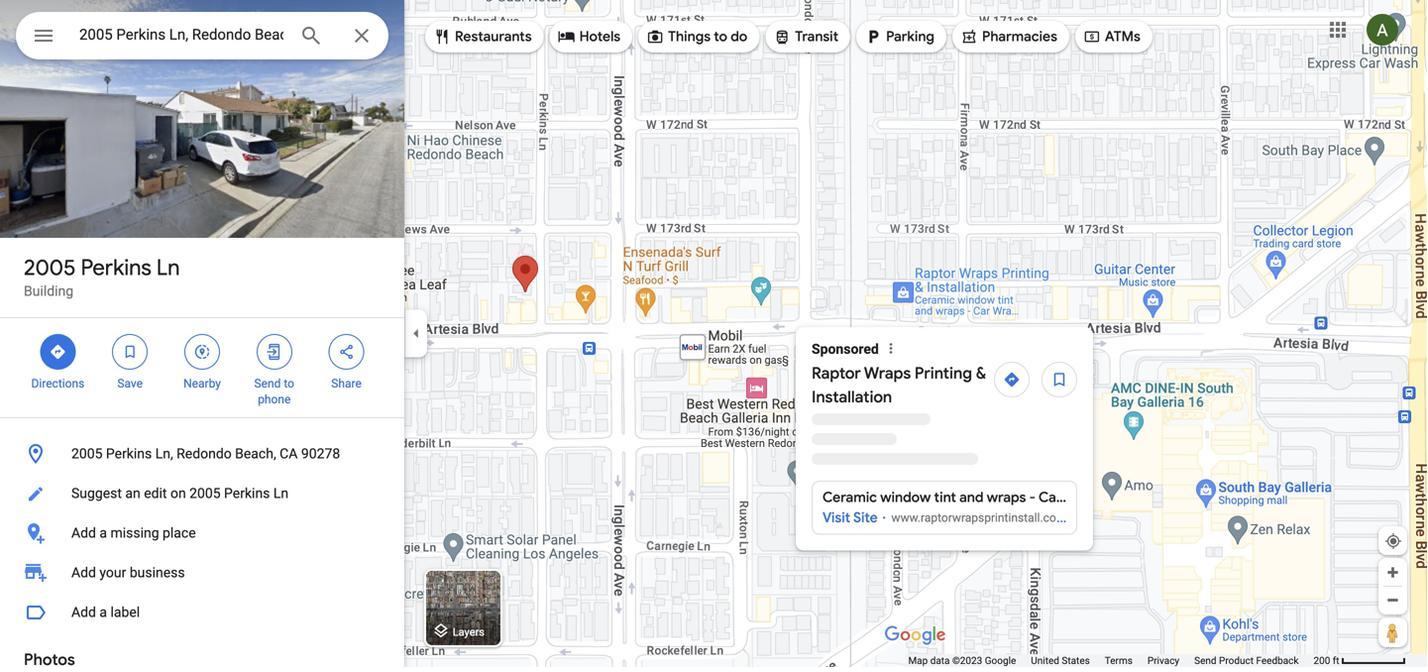 Task type: describe. For each thing, give the bounding box(es) containing it.
2005 inside suggest an edit on 2005 perkins ln "button"
[[189, 485, 221, 502]]

in
[[1147, 489, 1158, 506]]


[[265, 341, 283, 363]]

 atms
[[1083, 26, 1141, 48]]

do
[[731, 28, 748, 46]]

 restaurants
[[433, 26, 532, 48]]

&
[[976, 363, 986, 384]]


[[193, 341, 211, 363]]

suggest an edit on 2005 perkins ln
[[71, 485, 289, 502]]

redondo
[[177, 446, 232, 462]]

a for label
[[99, 604, 107, 620]]

1 horizontal spatial wraps
[[1065, 489, 1106, 506]]

raptor wraps printing & installation
[[812, 363, 986, 407]]

ft
[[1333, 655, 1340, 667]]

feedback
[[1256, 655, 1299, 667]]

atms
[[1105, 28, 1141, 46]]

tint
[[934, 489, 956, 506]]

an
[[125, 485, 141, 502]]

 parking
[[864, 26, 935, 48]]

google
[[985, 655, 1016, 667]]

and
[[960, 489, 984, 506]]

200
[[1314, 655, 1330, 667]]


[[646, 26, 664, 48]]

ceramic window tint and wraps - car wraps + tint in torrance
[[823, 489, 1218, 506]]

add a label
[[71, 604, 140, 620]]

save
[[117, 377, 143, 391]]

tint
[[1119, 489, 1144, 506]]

2005 perkins ln, redondo beach, ca 90278
[[71, 446, 340, 462]]

add your business
[[71, 564, 185, 581]]

visit site
[[823, 509, 878, 527]]

business
[[130, 564, 185, 581]]

privacy
[[1148, 655, 1180, 667]]

parking
[[886, 28, 935, 46]]

add a missing place button
[[0, 513, 404, 553]]

perkins for ln,
[[106, 446, 152, 462]]


[[49, 341, 67, 363]]

ln inside "button"
[[273, 485, 289, 502]]

footer inside google maps element
[[908, 654, 1314, 667]]

wraps inside raptor wraps printing & installation
[[864, 363, 911, 384]]

 button
[[16, 12, 71, 63]]

a for missing
[[99, 525, 107, 541]]

zoom out image
[[1386, 593, 1401, 608]]

states
[[1062, 655, 1090, 667]]

send for send product feedback
[[1195, 655, 1217, 667]]

send product feedback
[[1195, 655, 1299, 667]]

visit
[[823, 509, 851, 527]]

sponsored element
[[812, 339, 1077, 362]]

directions
[[31, 377, 85, 391]]

things
[[668, 28, 711, 46]]

raptor wraps printing & installation element
[[812, 362, 988, 409]]

ceramic
[[823, 489, 877, 506]]

200 ft
[[1314, 655, 1340, 667]]

google maps element
[[0, 0, 1427, 667]]

terms
[[1105, 655, 1133, 667]]

site
[[853, 509, 878, 527]]

hotels
[[580, 28, 621, 46]]

2005 Perkins Ln, Redondo Beach, CA 90278 field
[[16, 12, 389, 59]]

building
[[24, 283, 73, 299]]

www.raptorwrapsprintinstall.com/
[[892, 511, 1072, 525]]


[[121, 341, 139, 363]]

label
[[110, 604, 140, 620]]

add for add a label
[[71, 604, 96, 620]]

united
[[1031, 655, 1060, 667]]

2005 perkins ln main content
[[0, 0, 404, 667]]


[[338, 341, 355, 363]]



Task type: locate. For each thing, give the bounding box(es) containing it.
1 a from the top
[[99, 525, 107, 541]]

wraps
[[864, 363, 911, 384], [1065, 489, 1106, 506]]

ln inside 2005 perkins ln building
[[157, 254, 180, 281]]

send left the product
[[1195, 655, 1217, 667]]

on
[[170, 485, 186, 502]]

1 horizontal spatial ln
[[273, 485, 289, 502]]

1 horizontal spatial send
[[1195, 655, 1217, 667]]

perkins
[[81, 254, 151, 281], [106, 446, 152, 462], [224, 485, 270, 502]]

 pharmacies
[[960, 26, 1058, 48]]

0 horizontal spatial ln
[[157, 254, 180, 281]]

1 vertical spatial perkins
[[106, 446, 152, 462]]

©2023
[[952, 655, 983, 667]]

-
[[1029, 489, 1036, 506]]

2005 for ln
[[24, 254, 76, 281]]

0 vertical spatial to
[[714, 28, 728, 46]]

save image
[[1051, 371, 1068, 389]]

footer
[[908, 654, 1314, 667]]

200 ft button
[[1314, 655, 1406, 667]]

send inside send to phone
[[254, 377, 281, 391]]

beach,
[[235, 446, 276, 462]]

add left the your
[[71, 564, 96, 581]]

product
[[1219, 655, 1254, 667]]

0 horizontal spatial to
[[284, 377, 294, 391]]

0 horizontal spatial wraps
[[864, 363, 911, 384]]

1 vertical spatial 2005
[[71, 446, 103, 462]]

perkins inside 2005 perkins ln building
[[81, 254, 151, 281]]

united states
[[1031, 655, 1090, 667]]

restaurants
[[455, 28, 532, 46]]

installation
[[812, 387, 892, 407]]


[[433, 26, 451, 48]]

missing
[[110, 525, 159, 541]]

add down suggest
[[71, 525, 96, 541]]


[[864, 26, 882, 48]]

to left do
[[714, 28, 728, 46]]

2005 perkins ln building
[[24, 254, 180, 299]]

2005 up building
[[24, 254, 76, 281]]

0 vertical spatial ln
[[157, 254, 180, 281]]

car
[[1039, 489, 1062, 506]]

0 horizontal spatial send
[[254, 377, 281, 391]]

1 vertical spatial send
[[1195, 655, 1217, 667]]

directions image
[[1003, 371, 1021, 389]]

2 add from the top
[[71, 564, 96, 581]]

transit
[[795, 28, 839, 46]]

terms button
[[1105, 654, 1133, 667]]

send for send to phone
[[254, 377, 281, 391]]

google account: angela cha  
(angela.cha@adept.ai) image
[[1367, 14, 1399, 46]]

 search field
[[16, 12, 389, 63]]

actions for 2005 perkins ln region
[[0, 318, 404, 417]]

0 vertical spatial send
[[254, 377, 281, 391]]

add a label button
[[0, 593, 404, 632]]

a inside add a missing place 'button'
[[99, 525, 107, 541]]

ln,
[[155, 446, 173, 462]]

+
[[1109, 489, 1117, 506]]

 things to do
[[646, 26, 748, 48]]

add for add a missing place
[[71, 525, 96, 541]]

add for add your business
[[71, 564, 96, 581]]

perkins inside "button"
[[224, 485, 270, 502]]

printing
[[915, 363, 972, 384]]

send product feedback button
[[1195, 654, 1299, 667]]

2005 up suggest
[[71, 446, 103, 462]]

2 vertical spatial 2005
[[189, 485, 221, 502]]

2 vertical spatial add
[[71, 604, 96, 620]]

1 vertical spatial add
[[71, 564, 96, 581]]

send up phone
[[254, 377, 281, 391]]

1 vertical spatial to
[[284, 377, 294, 391]]

show street view coverage image
[[1379, 618, 1407, 647]]

to
[[714, 28, 728, 46], [284, 377, 294, 391]]

add inside button
[[71, 604, 96, 620]]

data
[[930, 655, 950, 667]]

wraps
[[987, 489, 1026, 506]]

perkins for ln
[[81, 254, 151, 281]]

add inside 'button'
[[71, 525, 96, 541]]

show your location image
[[1385, 532, 1403, 550]]

your
[[99, 564, 126, 581]]

privacy button
[[1148, 654, 1180, 667]]

layers
[[453, 626, 485, 638]]

none field inside 2005 perkins ln, redondo beach, ca 90278 field
[[79, 23, 283, 47]]


[[773, 26, 791, 48]]

collapse side panel image
[[405, 323, 427, 344]]


[[558, 26, 576, 48]]

90278
[[301, 446, 340, 462]]

1 vertical spatial a
[[99, 604, 107, 620]]

phone
[[258, 393, 291, 406]]

suggest an edit on 2005 perkins ln button
[[0, 474, 404, 513]]

add left label
[[71, 604, 96, 620]]

 transit
[[773, 26, 839, 48]]

pharmacies
[[982, 28, 1058, 46]]

add
[[71, 525, 96, 541], [71, 564, 96, 581], [71, 604, 96, 620]]

torrance
[[1161, 489, 1218, 506]]

2005
[[24, 254, 76, 281], [71, 446, 103, 462], [189, 485, 221, 502]]

to inside send to phone
[[284, 377, 294, 391]]

a inside add a label button
[[99, 604, 107, 620]]

sponsored
[[812, 341, 879, 357]]

add your business link
[[0, 553, 404, 593]]

ca
[[280, 446, 298, 462]]

perkins left ln,
[[106, 446, 152, 462]]

add a missing place
[[71, 525, 196, 541]]

raptor
[[812, 363, 861, 384]]

0 vertical spatial perkins
[[81, 254, 151, 281]]

2 vertical spatial perkins
[[224, 485, 270, 502]]

to inside  things to do
[[714, 28, 728, 46]]

a left "missing"
[[99, 525, 107, 541]]

2005 inside 2005 perkins ln building
[[24, 254, 76, 281]]

0 vertical spatial wraps
[[864, 363, 911, 384]]

1 vertical spatial ln
[[273, 485, 289, 502]]

footer containing map data ©2023 google
[[908, 654, 1314, 667]]

3 add from the top
[[71, 604, 96, 620]]

perkins inside button
[[106, 446, 152, 462]]

zoom in image
[[1386, 565, 1401, 580]]

add inside 'link'
[[71, 564, 96, 581]]

0 vertical spatial add
[[71, 525, 96, 541]]

1 vertical spatial wraps
[[1065, 489, 1106, 506]]

1 horizontal spatial to
[[714, 28, 728, 46]]

perkins down beach,
[[224, 485, 270, 502]]

nearby
[[183, 377, 221, 391]]

2005 for ln,
[[71, 446, 103, 462]]

2005 perkins ln, redondo beach, ca 90278 button
[[0, 434, 404, 474]]

send
[[254, 377, 281, 391], [1195, 655, 1217, 667]]

to up phone
[[284, 377, 294, 391]]

suggest
[[71, 485, 122, 502]]

2005 inside 2005 perkins ln, redondo beach, ca 90278 button
[[71, 446, 103, 462]]


[[1083, 26, 1101, 48]]

2 a from the top
[[99, 604, 107, 620]]


[[960, 26, 978, 48]]

wraps left +
[[1065, 489, 1106, 506]]

a left label
[[99, 604, 107, 620]]

None field
[[79, 23, 283, 47]]

map
[[908, 655, 928, 667]]

window
[[880, 489, 931, 506]]

united states button
[[1031, 654, 1090, 667]]

0 vertical spatial 2005
[[24, 254, 76, 281]]

0 vertical spatial a
[[99, 525, 107, 541]]

map data ©2023 google
[[908, 655, 1016, 667]]

wraps up installation
[[864, 363, 911, 384]]


[[32, 21, 56, 50]]

send to phone
[[254, 377, 294, 406]]

perkins up the  at the left bottom of page
[[81, 254, 151, 281]]

place
[[163, 525, 196, 541]]

send inside button
[[1195, 655, 1217, 667]]

edit
[[144, 485, 167, 502]]

 hotels
[[558, 26, 621, 48]]

2005 right the on
[[189, 485, 221, 502]]

1 add from the top
[[71, 525, 96, 541]]

share
[[331, 377, 362, 391]]



Task type: vqa. For each thing, say whether or not it's contained in the screenshot.


